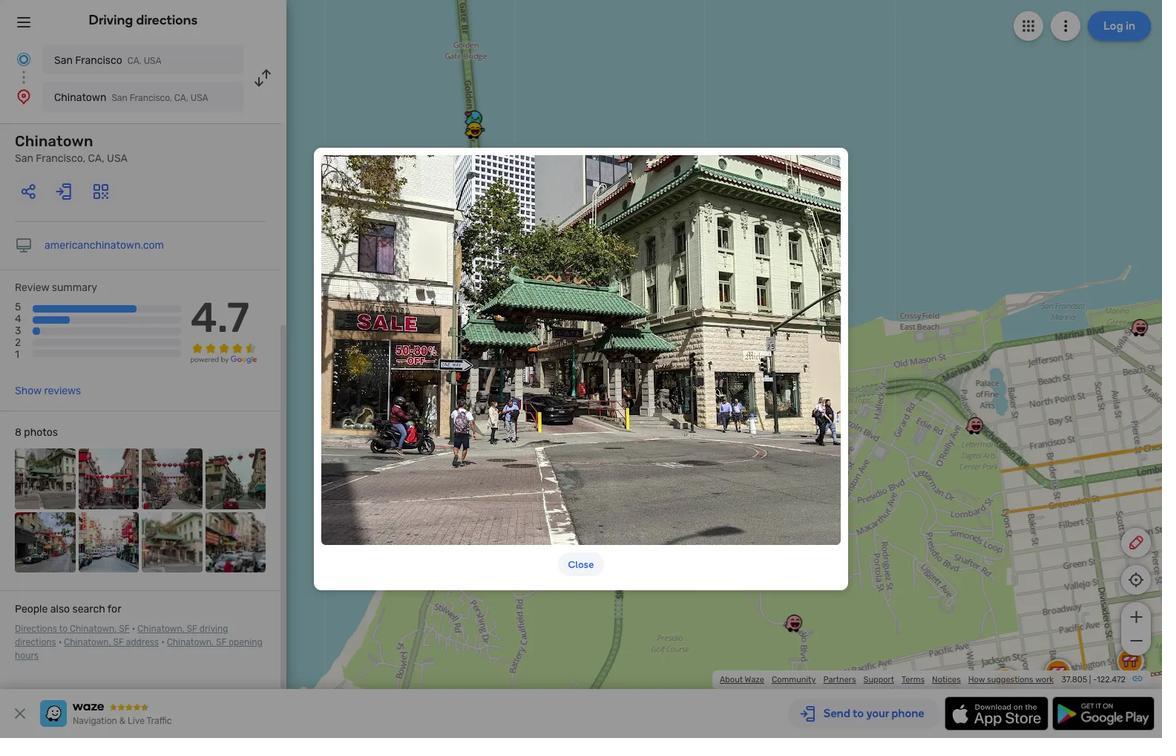 Task type: locate. For each thing, give the bounding box(es) containing it.
for
[[108, 603, 121, 616]]

reviews
[[44, 385, 81, 397]]

waze
[[745, 675, 765, 685]]

sf inside chinatown, sf opening hours
[[216, 637, 227, 648]]

chinatown,
[[70, 624, 117, 634], [138, 624, 185, 634], [64, 637, 111, 648], [167, 637, 214, 648]]

community
[[772, 675, 816, 685]]

san down the location image
[[15, 152, 33, 165]]

1 horizontal spatial francisco,
[[130, 93, 172, 103]]

122.472
[[1098, 675, 1127, 685]]

1 vertical spatial usa
[[191, 93, 208, 103]]

chinatown, down driving in the left of the page
[[167, 637, 214, 648]]

1 horizontal spatial usa
[[144, 56, 161, 66]]

computer image
[[15, 237, 33, 255]]

chinatown down the francisco
[[54, 91, 106, 104]]

0 vertical spatial usa
[[144, 56, 161, 66]]

navigation & live traffic
[[73, 716, 172, 726]]

image 8 of chinatown, sf image
[[205, 512, 266, 573]]

4
[[15, 313, 21, 325]]

sf inside chinatown, sf driving directions
[[187, 624, 197, 634]]

chinatown, up address at the left bottom of the page
[[138, 624, 185, 634]]

5
[[15, 301, 21, 313]]

2 vertical spatial usa
[[107, 152, 128, 165]]

chinatown, sf address link
[[64, 637, 159, 648]]

terms
[[902, 675, 925, 685]]

chinatown san francisco, ca, usa
[[54, 91, 208, 104], [15, 132, 128, 165]]

1 vertical spatial san
[[112, 93, 128, 103]]

partners link
[[824, 675, 857, 685]]

directions
[[15, 624, 57, 634]]

-
[[1094, 675, 1098, 685]]

directions to chinatown, sf
[[15, 624, 130, 634]]

san left the francisco
[[54, 54, 73, 67]]

1 vertical spatial francisco,
[[36, 152, 85, 165]]

2 vertical spatial san
[[15, 152, 33, 165]]

how
[[969, 675, 986, 685]]

0 horizontal spatial francisco,
[[36, 152, 85, 165]]

summary
[[52, 281, 97, 294]]

zoom in image
[[1128, 608, 1146, 626]]

suggestions
[[988, 675, 1034, 685]]

terms link
[[902, 675, 925, 685]]

&
[[119, 716, 126, 726]]

0 horizontal spatial directions
[[15, 637, 56, 648]]

address
[[126, 637, 159, 648]]

location image
[[15, 88, 33, 105]]

chinatown san francisco, ca, usa down the location image
[[15, 132, 128, 165]]

traffic
[[147, 716, 172, 726]]

review summary
[[15, 281, 97, 294]]

image 1 of chinatown, sf image
[[15, 449, 75, 509]]

review
[[15, 281, 49, 294]]

0 horizontal spatial usa
[[107, 152, 128, 165]]

about
[[720, 675, 743, 685]]

1
[[15, 349, 19, 361]]

image 4 of chinatown, sf image
[[205, 449, 266, 509]]

directions inside chinatown, sf driving directions
[[15, 637, 56, 648]]

usa
[[144, 56, 161, 66], [191, 93, 208, 103], [107, 152, 128, 165]]

1 horizontal spatial ca,
[[128, 56, 142, 66]]

1 horizontal spatial san
[[54, 54, 73, 67]]

1 horizontal spatial directions
[[136, 12, 198, 28]]

also
[[50, 603, 70, 616]]

directions
[[136, 12, 198, 28], [15, 637, 56, 648]]

show reviews
[[15, 385, 81, 397]]

driving
[[200, 624, 228, 634]]

sf for address
[[113, 637, 124, 648]]

chinatown, down directions to chinatown, sf link
[[64, 637, 111, 648]]

directions right 'driving'
[[136, 12, 198, 28]]

navigation
[[73, 716, 117, 726]]

hours
[[15, 651, 39, 661]]

0 vertical spatial chinatown
[[54, 91, 106, 104]]

1 vertical spatial directions
[[15, 637, 56, 648]]

0 horizontal spatial san
[[15, 152, 33, 165]]

chinatown, sf address
[[64, 637, 159, 648]]

chinatown san francisco, ca, usa down san francisco ca, usa on the left of page
[[54, 91, 208, 104]]

ca,
[[128, 56, 142, 66], [174, 93, 188, 103], [88, 152, 104, 165]]

community link
[[772, 675, 816, 685]]

3
[[15, 325, 21, 337]]

driving directions
[[89, 12, 198, 28]]

0 vertical spatial francisco,
[[130, 93, 172, 103]]

francisco,
[[130, 93, 172, 103], [36, 152, 85, 165]]

people also search for
[[15, 603, 121, 616]]

0 vertical spatial chinatown san francisco, ca, usa
[[54, 91, 208, 104]]

chinatown, inside chinatown, sf opening hours
[[167, 637, 214, 648]]

0 vertical spatial ca,
[[128, 56, 142, 66]]

opening
[[229, 637, 263, 648]]

chinatown, inside chinatown, sf driving directions
[[138, 624, 185, 634]]

1 vertical spatial ca,
[[174, 93, 188, 103]]

2 vertical spatial ca,
[[88, 152, 104, 165]]

how suggestions work link
[[969, 675, 1055, 685]]

show
[[15, 385, 42, 397]]

san francisco ca, usa
[[54, 54, 161, 67]]

4.7
[[191, 293, 250, 342]]

sf
[[119, 624, 130, 634], [187, 624, 197, 634], [113, 637, 124, 648], [216, 637, 227, 648]]

notices link
[[933, 675, 962, 685]]

37.805
[[1062, 675, 1088, 685]]

live
[[128, 716, 145, 726]]

x image
[[11, 705, 29, 723]]

directions down directions
[[15, 637, 56, 648]]

chinatown
[[54, 91, 106, 104], [15, 132, 93, 150]]

5 4 3 2 1
[[15, 301, 21, 361]]

chinatown down the location image
[[15, 132, 93, 150]]

san down san francisco ca, usa on the left of page
[[112, 93, 128, 103]]

to
[[59, 624, 68, 634]]

8
[[15, 426, 21, 439]]

0 horizontal spatial ca,
[[88, 152, 104, 165]]

image 2 of chinatown, sf image
[[78, 449, 139, 509]]

san
[[54, 54, 73, 67], [112, 93, 128, 103], [15, 152, 33, 165]]



Task type: vqa. For each thing, say whether or not it's contained in the screenshot.
Zoom out image
yes



Task type: describe. For each thing, give the bounding box(es) containing it.
americanchinatown.com
[[45, 239, 164, 252]]

0 vertical spatial san
[[54, 54, 73, 67]]

image 3 of chinatown, sf image
[[142, 449, 202, 509]]

zoom out image
[[1128, 632, 1146, 650]]

37.805 | -122.472
[[1062, 675, 1127, 685]]

driving
[[89, 12, 133, 28]]

about waze community partners support terms notices how suggestions work
[[720, 675, 1055, 685]]

ca, inside san francisco ca, usa
[[128, 56, 142, 66]]

francisco
[[75, 54, 122, 67]]

notices
[[933, 675, 962, 685]]

chinatown, sf driving directions
[[15, 624, 228, 648]]

chinatown, for chinatown, sf driving directions
[[138, 624, 185, 634]]

americanchinatown.com link
[[45, 239, 164, 252]]

support
[[864, 675, 895, 685]]

support link
[[864, 675, 895, 685]]

2 horizontal spatial san
[[112, 93, 128, 103]]

2 horizontal spatial usa
[[191, 93, 208, 103]]

about waze link
[[720, 675, 765, 685]]

sf for opening
[[216, 637, 227, 648]]

directions to chinatown, sf link
[[15, 624, 130, 634]]

chinatown, for chinatown, sf opening hours
[[167, 637, 214, 648]]

chinatown, sf driving directions link
[[15, 624, 228, 648]]

usa inside san francisco ca, usa
[[144, 56, 161, 66]]

chinatown, down search on the bottom left of page
[[70, 624, 117, 634]]

chinatown, sf opening hours
[[15, 637, 263, 661]]

2
[[15, 337, 21, 349]]

2 horizontal spatial ca,
[[174, 93, 188, 103]]

chinatown, sf opening hours link
[[15, 637, 263, 661]]

current location image
[[15, 50, 33, 68]]

image 7 of chinatown, sf image
[[142, 512, 202, 573]]

1 vertical spatial chinatown san francisco, ca, usa
[[15, 132, 128, 165]]

chinatown, for chinatown, sf address
[[64, 637, 111, 648]]

pencil image
[[1128, 534, 1146, 552]]

work
[[1036, 675, 1055, 685]]

photos
[[24, 426, 58, 439]]

people
[[15, 603, 48, 616]]

partners
[[824, 675, 857, 685]]

sf for driving
[[187, 624, 197, 634]]

image 5 of chinatown, sf image
[[15, 512, 75, 573]]

link image
[[1133, 673, 1144, 685]]

1 vertical spatial chinatown
[[15, 132, 93, 150]]

image 6 of chinatown, sf image
[[78, 512, 139, 573]]

search
[[72, 603, 105, 616]]

8 photos
[[15, 426, 58, 439]]

0 vertical spatial directions
[[136, 12, 198, 28]]

|
[[1090, 675, 1092, 685]]



